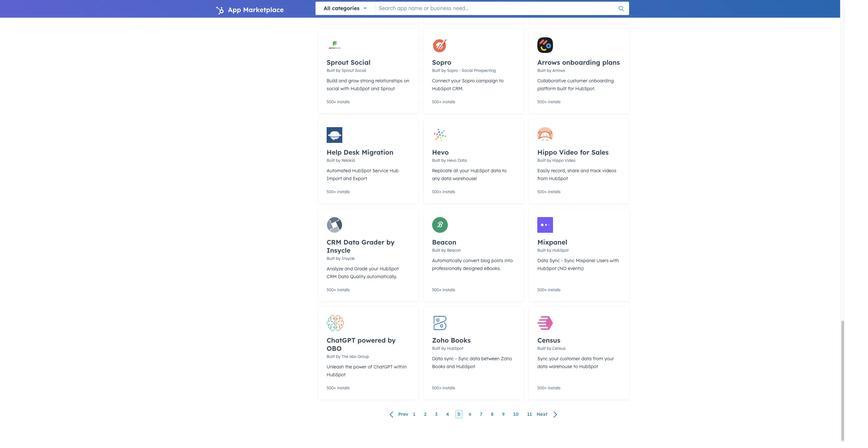 Task type: describe. For each thing, give the bounding box(es) containing it.
0 vertical spatial sopro
[[432, 58, 452, 66]]

0 vertical spatial video
[[560, 148, 579, 156]]

relationships
[[376, 78, 403, 84]]

zoho books built by hubspot
[[432, 336, 471, 351]]

mixpanel inside mixpanel built by hubspot
[[538, 238, 568, 246]]

sync
[[444, 356, 454, 362]]

designed
[[463, 265, 483, 271]]

books inside data sync - sync data between zoho books and hubspot
[[432, 364, 446, 369]]

2
[[424, 411, 427, 417]]

10
[[514, 411, 519, 417]]

with inside build and grow strong relationships on social with hubspot and sprout
[[341, 86, 350, 92]]

with inside data sync - sync mixpanel users with hubspot (no events)
[[610, 258, 619, 264]]

mixpanel inside data sync - sync mixpanel users with hubspot (no events)
[[576, 258, 596, 264]]

500 + installs for mixpanel
[[538, 287, 561, 292]]

hubspot.
[[576, 86, 596, 92]]

+ for census
[[545, 385, 547, 390]]

hub
[[390, 168, 399, 174]]

collaborative customer onboarding platform built for hubspot.
[[538, 78, 614, 92]]

warehouse!
[[453, 176, 478, 181]]

power
[[354, 364, 367, 370]]

sync up events)
[[565, 258, 575, 264]]

by inside sprout social built by sprout social
[[336, 68, 341, 73]]

500 for mixpanel
[[538, 287, 545, 292]]

build
[[327, 78, 338, 84]]

6
[[469, 411, 472, 417]]

installs for help
[[337, 189, 350, 194]]

grader
[[362, 238, 385, 246]]

500 + installs for beacon
[[432, 287, 456, 292]]

books inside the zoho books built by hubspot
[[451, 336, 471, 344]]

zoho inside data sync - sync data between zoho books and hubspot
[[501, 356, 512, 362]]

professionally
[[432, 265, 462, 271]]

500 + installs for sprout
[[327, 99, 350, 104]]

1 vertical spatial census
[[553, 346, 566, 351]]

from inside easily record, share and track videos from hubspot
[[538, 176, 548, 181]]

customer inside collaborative customer onboarding platform built for hubspot.
[[568, 78, 588, 84]]

installs for crm
[[337, 287, 350, 292]]

easily record, share and track videos from hubspot
[[538, 168, 617, 181]]

500 + installs for hevo
[[432, 189, 456, 194]]

hubspot inside build and grow strong relationships on social with hubspot and sprout
[[351, 86, 370, 92]]

platform
[[538, 86, 556, 92]]

data inside data sync - sync mixpanel users with hubspot (no events)
[[538, 258, 549, 264]]

by inside hippo video for sales built by hippo video
[[547, 158, 552, 163]]

and inside automated hubspot service hub import and export
[[344, 176, 352, 181]]

relokia
[[342, 158, 355, 163]]

mixpanel built by hubspot
[[538, 238, 569, 253]]

easily
[[538, 168, 550, 174]]

500 for census
[[538, 385, 545, 390]]

built inside crm data grader by insycle built by insycle
[[327, 256, 335, 261]]

500 + installs for census
[[538, 385, 561, 390]]

all categories button
[[316, 2, 375, 15]]

sopro inside connect your sopro campaign to hubspot crm.
[[462, 78, 475, 84]]

automatically convert blog posts into professionally designed ebooks.
[[432, 258, 513, 271]]

to inside connect your sopro campaign to hubspot crm.
[[500, 78, 504, 84]]

app marketplace
[[228, 6, 284, 14]]

+ for mixpanel
[[545, 287, 547, 292]]

to inside sync your customer data from your data warehouse to hubspot
[[574, 364, 578, 369]]

for inside collaborative customer onboarding platform built for hubspot.
[[568, 86, 575, 92]]

social for built
[[462, 68, 473, 73]]

built inside sopro built by sopro - social prospecting
[[432, 68, 441, 73]]

sync up (no
[[550, 258, 560, 264]]

500 + installs for sopro
[[432, 99, 456, 104]]

obo
[[327, 344, 342, 352]]

quality
[[350, 274, 366, 280]]

installs for hevo
[[443, 189, 456, 194]]

installs for census
[[548, 385, 561, 390]]

by inside mixpanel built by hubspot
[[547, 248, 552, 253]]

+ for hevo
[[439, 189, 442, 194]]

6 button
[[467, 410, 474, 419]]

group
[[358, 354, 369, 359]]

your inside replicate all your hubspot data to any data warehouse!
[[460, 168, 470, 174]]

and inside data sync - sync data between zoho books and hubspot
[[447, 364, 455, 369]]

built inside sprout social built by sprout social
[[327, 68, 335, 73]]

500 for chatgpt powered by obo
[[327, 385, 334, 390]]

built inside the help desk migration built by relokia
[[327, 158, 335, 163]]

categories
[[332, 5, 360, 11]]

analyze and grade your hubspot crm data quality automatically.
[[327, 266, 399, 280]]

help
[[327, 148, 342, 156]]

hubspot inside connect your sopro campaign to hubspot crm.
[[432, 86, 451, 92]]

by inside arrows onboarding plans built by arrows
[[547, 68, 552, 73]]

social
[[327, 86, 339, 92]]

7
[[480, 411, 483, 417]]

any
[[432, 176, 440, 181]]

1 vertical spatial hippo
[[553, 158, 564, 163]]

installs for beacon
[[443, 287, 456, 292]]

desk
[[344, 148, 360, 156]]

+ for help
[[334, 189, 336, 194]]

hubspot inside automated hubspot service hub import and export
[[352, 168, 372, 174]]

0 vertical spatial beacon
[[432, 238, 457, 246]]

0 vertical spatial hevo
[[432, 148, 449, 156]]

and inside analyze and grade your hubspot crm data quality automatically.
[[345, 266, 353, 272]]

automatically.
[[367, 274, 398, 280]]

built
[[558, 86, 567, 92]]

all categories
[[324, 5, 360, 11]]

all
[[324, 5, 331, 11]]

+ for sopro
[[439, 99, 442, 104]]

connect your sopro campaign to hubspot crm.
[[432, 78, 504, 92]]

1 vertical spatial sopro
[[447, 68, 458, 73]]

import
[[327, 176, 342, 181]]

chatgpt powered by obo built by the obo group
[[327, 336, 396, 359]]

0 vertical spatial sprout
[[327, 58, 349, 66]]

+ for chatgpt
[[334, 385, 336, 390]]

500 + installs for arrows
[[538, 99, 561, 104]]

connect
[[432, 78, 450, 84]]

+ for hippo
[[545, 189, 547, 194]]

hubspot inside easily record, share and track videos from hubspot
[[550, 176, 569, 181]]

your inside connect your sopro campaign to hubspot crm.
[[452, 78, 461, 84]]

hubspot inside sync your customer data from your data warehouse to hubspot
[[580, 364, 599, 369]]

into
[[505, 258, 513, 264]]

and down strong
[[371, 86, 380, 92]]

pagination navigation
[[318, 410, 630, 419]]

by right powered
[[388, 336, 396, 344]]

prospecting
[[474, 68, 496, 73]]

1 vertical spatial arrows
[[553, 68, 566, 73]]

(no
[[558, 265, 567, 271]]

+ for zoho
[[439, 385, 442, 390]]

events)
[[568, 265, 584, 271]]

installs for zoho
[[443, 385, 456, 390]]

1
[[413, 411, 416, 417]]

all
[[454, 168, 459, 174]]

hippo video for sales built by hippo video
[[538, 148, 609, 163]]

data sync - sync data between zoho books and hubspot
[[432, 356, 512, 369]]

help desk migration built by relokia
[[327, 148, 394, 163]]

9 button
[[500, 410, 507, 419]]

2 button
[[422, 410, 429, 419]]

5 button
[[456, 410, 463, 419]]

500 + installs for zoho
[[432, 385, 456, 390]]

installs for hippo
[[548, 189, 561, 194]]

to inside replicate all your hubspot data to any data warehouse!
[[503, 168, 507, 174]]

onboarding inside collaborative customer onboarding platform built for hubspot.
[[589, 78, 614, 84]]

4 button
[[444, 410, 452, 419]]

plans
[[603, 58, 620, 66]]

500 for sopro
[[432, 99, 439, 104]]

+ for crm
[[334, 287, 336, 292]]

built inside arrows onboarding plans built by arrows
[[538, 68, 546, 73]]

within
[[394, 364, 407, 370]]

installs for chatgpt
[[337, 385, 350, 390]]

by inside the zoho books built by hubspot
[[442, 346, 446, 351]]

built inside hevo built by hevo data
[[432, 158, 441, 163]]

obo
[[350, 354, 357, 359]]

500 + installs for help
[[327, 189, 350, 194]]

ebooks.
[[484, 265, 501, 271]]

data inside data sync - sync data between zoho books and hubspot
[[432, 356, 443, 362]]

1 button
[[411, 410, 418, 419]]

sprout social built by sprout social
[[327, 58, 371, 73]]

built inside mixpanel built by hubspot
[[538, 248, 546, 253]]

by inside census built by census
[[547, 346, 552, 351]]

sync inside sync your customer data from your data warehouse to hubspot
[[538, 356, 548, 362]]

8 button
[[489, 410, 496, 419]]

build and grow strong relationships on social with hubspot and sprout
[[327, 78, 410, 92]]

installs for sprout
[[337, 99, 350, 104]]

track
[[591, 168, 602, 174]]

500 for zoho books
[[432, 385, 439, 390]]

0 vertical spatial census
[[538, 336, 561, 344]]



Task type: vqa. For each thing, say whether or not it's contained in the screenshot.
the bottom VIDEO
yes



Task type: locate. For each thing, give the bounding box(es) containing it.
data inside crm data grader by insycle built by insycle
[[344, 238, 360, 246]]

500 + installs for crm
[[327, 287, 350, 292]]

data
[[491, 168, 501, 174], [442, 176, 452, 181], [470, 356, 480, 362], [582, 356, 592, 362], [538, 364, 548, 369]]

installs
[[337, 9, 350, 14], [443, 9, 456, 14], [548, 9, 561, 14], [337, 99, 350, 104], [443, 99, 456, 104], [548, 99, 561, 104], [337, 189, 350, 194], [443, 189, 456, 194], [548, 189, 561, 194], [337, 287, 350, 292], [443, 287, 456, 292], [548, 287, 561, 292], [337, 385, 350, 390], [443, 385, 456, 390], [548, 385, 561, 390]]

0 vertical spatial for
[[568, 86, 575, 92]]

automatically
[[432, 258, 462, 264]]

0 vertical spatial zoho
[[432, 336, 449, 344]]

onboarding
[[563, 58, 601, 66], [589, 78, 614, 84]]

beacon built by beacon
[[432, 238, 461, 253]]

1 vertical spatial for
[[581, 148, 590, 156]]

analyze
[[327, 266, 344, 272]]

by inside hevo built by hevo data
[[442, 158, 446, 163]]

2 vertical spatial sprout
[[381, 86, 395, 92]]

record,
[[552, 168, 567, 174]]

mixpanel up (no
[[538, 238, 568, 246]]

1 vertical spatial insycle
[[342, 256, 355, 261]]

sync your customer data from your data warehouse to hubspot
[[538, 356, 615, 369]]

built
[[327, 68, 335, 73], [432, 68, 441, 73], [538, 68, 546, 73], [327, 158, 335, 163], [432, 158, 441, 163], [538, 158, 546, 163], [432, 248, 441, 253], [538, 248, 546, 253], [327, 256, 335, 261], [432, 346, 441, 351], [538, 346, 546, 351], [327, 354, 335, 359]]

1 vertical spatial books
[[432, 364, 446, 369]]

by right grader
[[387, 238, 395, 246]]

data left sync
[[432, 356, 443, 362]]

insycle up grade
[[342, 256, 355, 261]]

replicate all your hubspot data to any data warehouse!
[[432, 168, 507, 181]]

built inside the zoho books built by hubspot
[[432, 346, 441, 351]]

from inside sync your customer data from your data warehouse to hubspot
[[593, 356, 604, 362]]

2 vertical spatial sopro
[[462, 78, 475, 84]]

by up automatically
[[442, 248, 446, 253]]

500 for crm data grader by insycle
[[327, 287, 334, 292]]

2 crm from the top
[[327, 274, 337, 280]]

installs for sopro
[[443, 99, 456, 104]]

data inside hevo built by hevo data
[[458, 158, 467, 163]]

hubspot inside analyze and grade your hubspot crm data quality automatically.
[[380, 266, 399, 272]]

hippo up record,
[[553, 158, 564, 163]]

blog
[[481, 258, 491, 264]]

sync down census built by census
[[538, 356, 548, 362]]

by inside beacon built by beacon
[[442, 248, 446, 253]]

11
[[528, 411, 533, 417]]

service
[[373, 168, 389, 174]]

7 button
[[478, 410, 485, 419]]

hubspot up sync
[[447, 346, 464, 351]]

hubspot inside data sync - sync mixpanel users with hubspot (no events)
[[538, 265, 557, 271]]

insycle
[[327, 246, 351, 254], [342, 256, 355, 261]]

chatgpt up the the
[[327, 336, 356, 344]]

sync right sync
[[459, 356, 469, 362]]

0 vertical spatial onboarding
[[563, 58, 601, 66]]

insycle up analyze at the bottom left of page
[[327, 246, 351, 254]]

data inside analyze and grade your hubspot crm data quality automatically.
[[338, 274, 349, 280]]

collaborative
[[538, 78, 567, 84]]

0 vertical spatial crm
[[327, 238, 342, 246]]

by up data sync - sync mixpanel users with hubspot (no events) on the bottom
[[547, 248, 552, 253]]

500 for arrows onboarding plans
[[538, 99, 545, 104]]

500 for sprout social
[[327, 99, 334, 104]]

zoho inside the zoho books built by hubspot
[[432, 336, 449, 344]]

by up connect
[[442, 68, 446, 73]]

migration
[[362, 148, 394, 156]]

500 for hevo
[[432, 189, 439, 194]]

1 horizontal spatial books
[[451, 336, 471, 344]]

crm inside crm data grader by insycle built by insycle
[[327, 238, 342, 246]]

grow
[[349, 78, 359, 84]]

chatgpt right of
[[374, 364, 393, 370]]

1 horizontal spatial mixpanel
[[576, 258, 596, 264]]

hubspot inside data sync - sync data between zoho books and hubspot
[[457, 364, 476, 369]]

1 vertical spatial zoho
[[501, 356, 512, 362]]

share
[[568, 168, 580, 174]]

on
[[404, 78, 410, 84]]

- for mixpanel
[[562, 258, 563, 264]]

automated
[[327, 168, 351, 174]]

videos
[[603, 168, 617, 174]]

hubspot down grow
[[351, 86, 370, 92]]

built inside census built by census
[[538, 346, 546, 351]]

books
[[451, 336, 471, 344], [432, 364, 446, 369]]

social inside sopro built by sopro - social prospecting
[[462, 68, 473, 73]]

9
[[502, 411, 505, 417]]

data up all
[[458, 158, 467, 163]]

by up collaborative
[[547, 68, 552, 73]]

hubspot down the zoho books built by hubspot
[[457, 364, 476, 369]]

hevo up all
[[447, 158, 457, 163]]

500 for hippo video for sales
[[538, 189, 545, 194]]

and up quality at the bottom of the page
[[345, 266, 353, 272]]

crm data grader by insycle built by insycle
[[327, 238, 395, 261]]

data inside data sync - sync data between zoho books and hubspot
[[470, 356, 480, 362]]

mixpanel up events)
[[576, 258, 596, 264]]

onboarding up collaborative customer onboarding platform built for hubspot.
[[563, 58, 601, 66]]

0 horizontal spatial -
[[456, 356, 457, 362]]

500 for help desk migration
[[327, 189, 334, 194]]

the
[[346, 364, 352, 370]]

between
[[482, 356, 500, 362]]

and down the automated
[[344, 176, 352, 181]]

customer up warehouse
[[560, 356, 581, 362]]

the
[[342, 354, 349, 359]]

0 vertical spatial from
[[538, 176, 548, 181]]

2 vertical spatial -
[[456, 356, 457, 362]]

2 vertical spatial to
[[574, 364, 578, 369]]

0 horizontal spatial zoho
[[432, 336, 449, 344]]

1 vertical spatial mixpanel
[[576, 258, 596, 264]]

-
[[459, 68, 461, 73], [562, 258, 563, 264], [456, 356, 457, 362]]

by up build
[[336, 68, 341, 73]]

hubspot up automatically.
[[380, 266, 399, 272]]

unleash the power of chatgpt within hubspot
[[327, 364, 407, 378]]

0 vertical spatial to
[[500, 78, 504, 84]]

hubspot down unleash
[[327, 372, 346, 378]]

strong
[[361, 78, 374, 84]]

1 vertical spatial with
[[610, 258, 619, 264]]

hubspot up (no
[[553, 248, 569, 253]]

zoho up sync
[[432, 336, 449, 344]]

by up warehouse
[[547, 346, 552, 351]]

- inside data sync - sync data between zoho books and hubspot
[[456, 356, 457, 362]]

+ for sprout
[[334, 99, 336, 104]]

1 vertical spatial beacon
[[447, 248, 461, 253]]

0 vertical spatial -
[[459, 68, 461, 73]]

sales
[[592, 148, 609, 156]]

hippo
[[538, 148, 558, 156], [553, 158, 564, 163]]

built inside beacon built by beacon
[[432, 248, 441, 253]]

+ for beacon
[[439, 287, 442, 292]]

2 horizontal spatial -
[[562, 258, 563, 264]]

your inside analyze and grade your hubspot crm data quality automatically.
[[369, 266, 379, 272]]

+ for arrows
[[545, 99, 547, 104]]

prev
[[399, 411, 409, 417]]

next button
[[535, 410, 562, 419]]

with down grow
[[341, 86, 350, 92]]

0 vertical spatial hippo
[[538, 148, 558, 156]]

onboarding up hubspot.
[[589, 78, 614, 84]]

hubspot right warehouse
[[580, 364, 599, 369]]

0 horizontal spatial mixpanel
[[538, 238, 568, 246]]

data sync - sync mixpanel users with hubspot (no events)
[[538, 258, 619, 271]]

chatgpt inside the chatgpt powered by obo built by the obo group
[[327, 336, 356, 344]]

social
[[351, 58, 371, 66], [355, 68, 366, 73], [462, 68, 473, 73]]

0 vertical spatial with
[[341, 86, 350, 92]]

app
[[228, 6, 241, 14]]

hubspot inside unleash the power of chatgpt within hubspot
[[327, 372, 346, 378]]

1 horizontal spatial zoho
[[501, 356, 512, 362]]

crm.
[[453, 86, 464, 92]]

from
[[538, 176, 548, 181], [593, 356, 604, 362]]

by up easily
[[547, 158, 552, 163]]

data down mixpanel built by hubspot
[[538, 258, 549, 264]]

500 + installs for hippo
[[538, 189, 561, 194]]

users
[[597, 258, 609, 264]]

1 horizontal spatial from
[[593, 356, 604, 362]]

crm down analyze at the bottom left of page
[[327, 274, 337, 280]]

1 vertical spatial onboarding
[[589, 78, 614, 84]]

1 vertical spatial from
[[593, 356, 604, 362]]

5
[[458, 411, 461, 417]]

3 button
[[433, 410, 440, 419]]

chatgpt inside unleash the power of chatgpt within hubspot
[[374, 364, 393, 370]]

and down sync
[[447, 364, 455, 369]]

zoho
[[432, 336, 449, 344], [501, 356, 512, 362]]

and left 'track'
[[581, 168, 589, 174]]

for right built at the top
[[568, 86, 575, 92]]

to
[[500, 78, 504, 84], [503, 168, 507, 174], [574, 364, 578, 369]]

hubspot inside the zoho books built by hubspot
[[447, 346, 464, 351]]

hubspot
[[351, 86, 370, 92], [432, 86, 451, 92], [352, 168, 372, 174], [471, 168, 490, 174], [550, 176, 569, 181], [553, 248, 569, 253], [538, 265, 557, 271], [380, 266, 399, 272], [447, 346, 464, 351], [457, 364, 476, 369], [580, 364, 599, 369], [327, 372, 346, 378]]

sprout up build
[[327, 58, 349, 66]]

1 horizontal spatial for
[[581, 148, 590, 156]]

0 vertical spatial chatgpt
[[327, 336, 356, 344]]

by up sync
[[442, 346, 446, 351]]

sopro built by sopro - social prospecting
[[432, 58, 496, 73]]

beacon
[[432, 238, 457, 246], [447, 248, 461, 253]]

customer up hubspot.
[[568, 78, 588, 84]]

sprout up grow
[[342, 68, 354, 73]]

1 vertical spatial hevo
[[447, 158, 457, 163]]

by left the the
[[336, 354, 341, 359]]

- inside data sync - sync mixpanel users with hubspot (no events)
[[562, 258, 563, 264]]

installs for mixpanel
[[548, 287, 561, 292]]

0 horizontal spatial books
[[432, 364, 446, 369]]

1 horizontal spatial with
[[610, 258, 619, 264]]

hubspot left (no
[[538, 265, 557, 271]]

1 vertical spatial customer
[[560, 356, 581, 362]]

census built by census
[[538, 336, 566, 351]]

sync inside data sync - sync data between zoho books and hubspot
[[459, 356, 469, 362]]

hubspot down record,
[[550, 176, 569, 181]]

by up replicate at the right
[[442, 158, 446, 163]]

hubspot up warehouse!
[[471, 168, 490, 174]]

crm inside analyze and grade your hubspot crm data quality automatically.
[[327, 274, 337, 280]]

1 horizontal spatial chatgpt
[[374, 364, 393, 370]]

0 horizontal spatial from
[[538, 176, 548, 181]]

powered
[[358, 336, 386, 344]]

- up (no
[[562, 258, 563, 264]]

and left grow
[[339, 78, 347, 84]]

built inside the chatgpt powered by obo built by the obo group
[[327, 354, 335, 359]]

installs for arrows
[[548, 99, 561, 104]]

social for social
[[355, 68, 366, 73]]

10 button
[[511, 410, 521, 419]]

hevo built by hevo data
[[432, 148, 467, 163]]

0 vertical spatial arrows
[[538, 58, 561, 66]]

data down analyze at the bottom left of page
[[338, 274, 349, 280]]

warehouse
[[549, 364, 573, 369]]

for
[[568, 86, 575, 92], [581, 148, 590, 156]]

sprout down relationships
[[381, 86, 395, 92]]

crm
[[327, 238, 342, 246], [327, 274, 337, 280]]

0 vertical spatial mixpanel
[[538, 238, 568, 246]]

0 horizontal spatial chatgpt
[[327, 336, 356, 344]]

- inside sopro built by sopro - social prospecting
[[459, 68, 461, 73]]

campaign
[[477, 78, 498, 84]]

by down help
[[336, 158, 341, 163]]

marketplace
[[243, 6, 284, 14]]

0 vertical spatial insycle
[[327, 246, 351, 254]]

1 vertical spatial to
[[503, 168, 507, 174]]

automated hubspot service hub import and export
[[327, 168, 399, 181]]

books up sync
[[451, 336, 471, 344]]

sprout inside build and grow strong relationships on social with hubspot and sprout
[[381, 86, 395, 92]]

with right users
[[610, 258, 619, 264]]

unleash
[[327, 364, 344, 370]]

4
[[446, 411, 449, 417]]

- right sync
[[456, 356, 457, 362]]

hubspot inside mixpanel built by hubspot
[[553, 248, 569, 253]]

built inside hippo video for sales built by hippo video
[[538, 158, 546, 163]]

onboarding inside arrows onboarding plans built by arrows
[[563, 58, 601, 66]]

by
[[336, 68, 341, 73], [442, 68, 446, 73], [547, 68, 552, 73], [336, 158, 341, 163], [442, 158, 446, 163], [547, 158, 552, 163], [387, 238, 395, 246], [442, 248, 446, 253], [547, 248, 552, 253], [336, 256, 341, 261], [388, 336, 396, 344], [442, 346, 446, 351], [547, 346, 552, 351], [336, 354, 341, 359]]

hubspot down connect
[[432, 86, 451, 92]]

0 vertical spatial customer
[[568, 78, 588, 84]]

data left grader
[[344, 238, 360, 246]]

1 horizontal spatial -
[[459, 68, 461, 73]]

and inside easily record, share and track videos from hubspot
[[581, 168, 589, 174]]

Search app name or business need... search field
[[376, 2, 630, 15]]

crm up analyze at the bottom left of page
[[327, 238, 342, 246]]

11 button
[[525, 410, 535, 419]]

grade
[[355, 266, 368, 272]]

1 vertical spatial crm
[[327, 274, 337, 280]]

1 vertical spatial video
[[565, 158, 576, 163]]

1 vertical spatial chatgpt
[[374, 364, 393, 370]]

- for zoho books
[[456, 356, 457, 362]]

for left sales
[[581, 148, 590, 156]]

replicate
[[432, 168, 453, 174]]

by inside the help desk migration built by relokia
[[336, 158, 341, 163]]

zoho right between
[[501, 356, 512, 362]]

1 crm from the top
[[327, 238, 342, 246]]

of
[[368, 364, 373, 370]]

convert
[[464, 258, 480, 264]]

hubspot up export
[[352, 168, 372, 174]]

arrows
[[538, 58, 561, 66], [553, 68, 566, 73]]

3
[[435, 411, 438, 417]]

by up analyze at the bottom left of page
[[336, 256, 341, 261]]

next
[[537, 411, 548, 417]]

0 horizontal spatial with
[[341, 86, 350, 92]]

prev button
[[386, 410, 411, 419]]

by inside sopro built by sopro - social prospecting
[[442, 68, 446, 73]]

0 horizontal spatial for
[[568, 86, 575, 92]]

hubspot inside replicate all your hubspot data to any data warehouse!
[[471, 168, 490, 174]]

1 vertical spatial sprout
[[342, 68, 354, 73]]

1 vertical spatial -
[[562, 258, 563, 264]]

hevo up replicate at the right
[[432, 148, 449, 156]]

500 for beacon
[[432, 287, 439, 292]]

books down sync
[[432, 364, 446, 369]]

for inside hippo video for sales built by hippo video
[[581, 148, 590, 156]]

hippo up easily
[[538, 148, 558, 156]]

0 vertical spatial books
[[451, 336, 471, 344]]

- up connect your sopro campaign to hubspot crm.
[[459, 68, 461, 73]]

posts
[[492, 258, 504, 264]]

500 + installs for chatgpt
[[327, 385, 350, 390]]

data
[[458, 158, 467, 163], [344, 238, 360, 246], [538, 258, 549, 264], [338, 274, 349, 280], [432, 356, 443, 362]]

customer inside sync your customer data from your data warehouse to hubspot
[[560, 356, 581, 362]]



